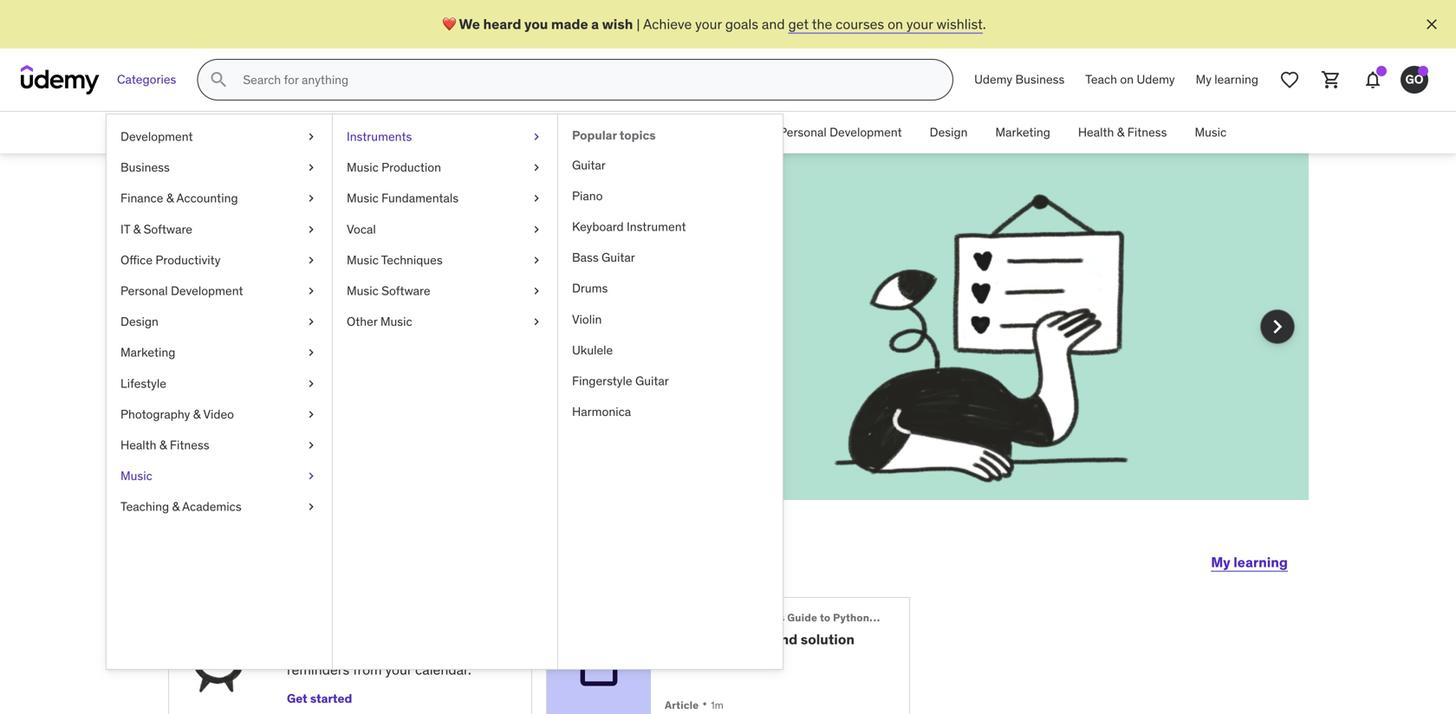 Task type: locate. For each thing, give the bounding box(es) containing it.
1 horizontal spatial accounting
[[463, 125, 524, 140]]

0 vertical spatial fitness
[[1128, 125, 1168, 140]]

xsmall image inside instruments link
[[530, 128, 544, 145]]

0 vertical spatial design link
[[916, 112, 982, 153]]

health
[[1079, 125, 1115, 140], [121, 437, 157, 453]]

1 vertical spatial health
[[121, 437, 157, 453]]

production
[[382, 160, 441, 175]]

time
[[352, 616, 382, 633]]

wishlist
[[937, 15, 983, 33], [231, 343, 277, 361]]

personal development
[[780, 125, 902, 140], [121, 283, 243, 299]]

harmonica
[[572, 404, 631, 420]]

shopping cart with 0 items image
[[1322, 69, 1342, 90]]

finance & accounting link down development link
[[107, 183, 332, 214]]

health & fitness link down teach on udemy link
[[1065, 112, 1182, 153]]

0 vertical spatial business
[[1016, 72, 1065, 87]]

office productivity link up piano link
[[638, 112, 766, 153]]

and left take
[[280, 343, 304, 361]]

xsmall image inside music software link
[[530, 283, 544, 300]]

office
[[652, 125, 684, 140], [121, 252, 153, 268]]

0 vertical spatial my
[[1196, 72, 1212, 87]]

your inside schedule time to learn a little each day adds up. get reminders from your calendar.
[[385, 661, 412, 679]]

piano
[[572, 188, 603, 204]]

1 horizontal spatial it
[[552, 125, 562, 140]]

0 vertical spatial marketing link
[[982, 112, 1065, 153]]

wishlist down time
[[231, 343, 277, 361]]

0 horizontal spatial make
[[280, 324, 314, 342]]

health & fitness link down video
[[107, 430, 332, 461]]

0 horizontal spatial you
[[301, 229, 364, 274]]

wishlist up udemy business
[[937, 15, 983, 33]]

your left goals.
[[465, 343, 491, 361]]

guitar inside "link"
[[572, 157, 606, 173]]

& for 'photography & video' link at left bottom
[[193, 407, 201, 422]]

photography & video link
[[107, 399, 332, 430]]

goals.
[[495, 343, 531, 361]]

1 vertical spatial make
[[280, 324, 314, 342]]

0 vertical spatial finance & accounting link
[[393, 112, 538, 153]]

personal development for health & fitness
[[780, 125, 902, 140]]

1 vertical spatial a
[[473, 229, 494, 274]]

the down the come
[[337, 343, 357, 361]]

1 vertical spatial marketing link
[[107, 337, 332, 368]]

0 horizontal spatial finance & accounting
[[121, 191, 238, 206]]

productivity up guitar "link" at top
[[687, 125, 752, 140]]

and
[[762, 15, 785, 33], [280, 343, 304, 361], [773, 631, 798, 649]]

the right get
[[812, 15, 833, 33]]

1 horizontal spatial you
[[525, 15, 548, 33]]

and left get
[[762, 15, 785, 33]]

health & fitness down teach on udemy link
[[1079, 125, 1168, 140]]

your left .
[[907, 15, 934, 33]]

0 horizontal spatial health & fitness
[[121, 437, 210, 453]]

& inside 'photography & video' link
[[193, 407, 201, 422]]

1 vertical spatial finance
[[121, 191, 163, 206]]

1 vertical spatial it & software link
[[107, 214, 332, 245]]

udemy
[[975, 72, 1013, 87], [1137, 72, 1176, 87]]

business for health & fitness
[[330, 125, 379, 140]]

next image
[[1264, 313, 1292, 341]]

day
[[363, 642, 385, 660]]

0 horizontal spatial music link
[[107, 461, 332, 492]]

1 horizontal spatial it & software link
[[538, 112, 638, 153]]

0 horizontal spatial wishlist
[[231, 343, 277, 361]]

xsmall image inside 'photography & video' link
[[304, 406, 318, 423]]

vocal
[[347, 221, 376, 237]]

carousel element
[[147, 153, 1309, 542]]

make inside did you make a wish?
[[371, 229, 466, 274]]

finance & accounting link up production
[[393, 112, 538, 153]]

0 vertical spatial office productivity link
[[638, 112, 766, 153]]

1 horizontal spatial personal
[[780, 125, 827, 140]]

2 horizontal spatial the
[[812, 15, 833, 33]]

and inside the carousel element
[[280, 343, 304, 361]]

1 horizontal spatial a
[[592, 15, 599, 33]]

keyboard instrument link
[[558, 212, 783, 242]]

udemy right the teach
[[1137, 72, 1176, 87]]

0 horizontal spatial accounting
[[176, 191, 238, 206]]

it for health & fitness
[[552, 125, 562, 140]]

get for the
[[399, 324, 421, 342]]

finance & accounting down development link
[[121, 191, 238, 206]]

techniques
[[381, 252, 443, 268]]

violin link
[[558, 304, 783, 335]]

0 vertical spatial on
[[888, 15, 904, 33]]

health down the teach
[[1079, 125, 1115, 140]]

the up toward
[[424, 324, 445, 342]]

2 vertical spatial and
[[773, 631, 798, 649]]

courses right get
[[836, 15, 885, 33]]

1 unread notification image
[[1377, 66, 1388, 76]]

1 vertical spatial finance & accounting link
[[107, 183, 332, 214]]

1 horizontal spatial on
[[888, 15, 904, 33]]

accounting up music production link
[[463, 125, 524, 140]]

your
[[696, 15, 722, 33], [907, 15, 934, 33], [519, 324, 546, 342], [465, 343, 491, 361], [385, 661, 412, 679]]

productivity
[[687, 125, 752, 140], [156, 252, 221, 268]]

marketing up lifestyle
[[121, 345, 175, 360]]

finance & accounting up music production link
[[407, 125, 524, 140]]

udemy business link
[[964, 59, 1076, 101]]

xsmall image inside development link
[[304, 128, 318, 145]]

fitness
[[1128, 125, 1168, 140], [170, 437, 210, 453]]

2 vertical spatial software
[[382, 283, 431, 299]]

accounting down development link
[[176, 191, 238, 206]]

let's
[[168, 541, 234, 577]]

marketing down udemy business link
[[996, 125, 1051, 140]]

lifestyle link
[[107, 368, 332, 399]]

1 vertical spatial guitar
[[602, 250, 636, 265]]

1 vertical spatial on
[[1121, 72, 1134, 87]]

guitar down keyboard instrument
[[602, 250, 636, 265]]

11. homework and solution link
[[665, 631, 882, 649]]

development link
[[107, 121, 332, 152]]

& for 'finance & accounting' link corresponding to health & fitness
[[453, 125, 460, 140]]

|
[[637, 15, 640, 33]]

1 horizontal spatial personal development
[[780, 125, 902, 140]]

1 horizontal spatial finance & accounting link
[[393, 112, 538, 153]]

office productivity link up time
[[107, 245, 332, 276]]

academics
[[182, 499, 242, 515]]

0 vertical spatial marketing
[[996, 125, 1051, 140]]

xsmall image inside teaching & academics link
[[304, 499, 318, 516]]

xsmall image inside design link
[[304, 314, 318, 331]]

get up 'calendar.'
[[444, 642, 467, 660]]

xsmall image for instruments
[[530, 128, 544, 145]]

on inside the get the courses on your wishlist
[[500, 324, 516, 342]]

article
[[665, 699, 699, 712]]

1 horizontal spatial finance & accounting
[[407, 125, 524, 140]]

your down adds
[[385, 661, 412, 679]]

0 vertical spatial make
[[371, 229, 466, 274]]

finance & accounting for health & fitness
[[407, 125, 524, 140]]

the inside the get the courses on your wishlist
[[424, 324, 445, 342]]

1 udemy from the left
[[975, 72, 1013, 87]]

design for health & fitness
[[930, 125, 968, 140]]

0 horizontal spatial design
[[121, 314, 159, 330]]

xsmall image inside music production link
[[530, 159, 544, 176]]

it & software
[[552, 125, 624, 140], [121, 221, 193, 237]]

get up "and take the first step toward your goals."
[[399, 324, 421, 342]]

0 horizontal spatial design link
[[107, 307, 332, 337]]

0 horizontal spatial office productivity
[[121, 252, 221, 268]]

programming
[[872, 611, 943, 625]]

1 vertical spatial personal development
[[121, 283, 243, 299]]

instrument
[[627, 219, 686, 235]]

1 horizontal spatial software
[[382, 283, 431, 299]]

courses inside the get the courses on your wishlist
[[448, 324, 497, 342]]

1 vertical spatial my learning link
[[1212, 542, 1289, 584]]

❤️
[[443, 15, 456, 33]]

1 horizontal spatial courses
[[836, 15, 885, 33]]

instruments element
[[558, 114, 783, 669]]

1 vertical spatial wishlist
[[231, 343, 277, 361]]

xsmall image for office productivity
[[304, 252, 318, 269]]

0 horizontal spatial to
[[264, 324, 277, 342]]

2 udemy from the left
[[1137, 72, 1176, 87]]

a
[[287, 642, 296, 660]]

marketing link
[[982, 112, 1065, 153], [107, 337, 332, 368]]

notifications image
[[1363, 69, 1384, 90]]

0 horizontal spatial business
[[121, 160, 170, 175]]

1 vertical spatial it & software
[[121, 221, 193, 237]]

to inside the ultimate beginners guide to python programming 11. homework and solution
[[820, 611, 831, 625]]

my
[[1196, 72, 1212, 87], [1212, 554, 1231, 571]]

xsmall image inside vocal link
[[530, 221, 544, 238]]

xsmall image
[[530, 128, 544, 145], [304, 159, 318, 176], [530, 159, 544, 176], [530, 283, 544, 300], [530, 314, 544, 331], [304, 344, 318, 361], [304, 406, 318, 423], [304, 437, 318, 454]]

1 vertical spatial courses
[[448, 324, 497, 342]]

finance & accounting link
[[393, 112, 538, 153], [107, 183, 332, 214]]

xsmall image inside "other music" link
[[530, 314, 544, 331]]

1 horizontal spatial health
[[1079, 125, 1115, 140]]

0 vertical spatial guitar
[[572, 157, 606, 173]]

music production link
[[333, 152, 558, 183]]

productivity for lifestyle
[[156, 252, 221, 268]]

0 vertical spatial and
[[762, 15, 785, 33]]

marketing link up video
[[107, 337, 332, 368]]

xsmall image
[[304, 128, 318, 145], [304, 190, 318, 207], [530, 190, 544, 207], [304, 221, 318, 238], [530, 221, 544, 238], [304, 252, 318, 269], [530, 252, 544, 269], [304, 283, 318, 300], [304, 314, 318, 331], [304, 375, 318, 392], [304, 468, 318, 485], [304, 499, 318, 516]]

xsmall image inside music techniques link
[[530, 252, 544, 269]]

music link
[[1182, 112, 1241, 153], [107, 461, 332, 492]]

guitar for bass
[[602, 250, 636, 265]]

make left it
[[280, 324, 314, 342]]

0 vertical spatial software
[[575, 125, 624, 140]]

0 horizontal spatial personal
[[121, 283, 168, 299]]

xsmall image inside health & fitness link
[[304, 437, 318, 454]]

0 vertical spatial you
[[525, 15, 548, 33]]

udemy down .
[[975, 72, 1013, 87]]

business link for lifestyle
[[107, 152, 332, 183]]

1 vertical spatial design
[[121, 314, 159, 330]]

0 vertical spatial my learning link
[[1186, 59, 1270, 101]]

0 horizontal spatial it
[[121, 221, 130, 237]]

accounting for lifestyle
[[176, 191, 238, 206]]

your up goals.
[[519, 324, 546, 342]]

0 vertical spatial personal development link
[[766, 112, 916, 153]]

marketing for lifestyle
[[121, 345, 175, 360]]

categories button
[[107, 59, 187, 101]]

productivity left "did" on the left top of the page
[[156, 252, 221, 268]]

1 horizontal spatial marketing
[[996, 125, 1051, 140]]

xsmall image for health & fitness
[[304, 437, 318, 454]]

1 horizontal spatial design
[[930, 125, 968, 140]]

business up 'music production'
[[330, 125, 379, 140]]

0 vertical spatial health
[[1079, 125, 1115, 140]]

xsmall image for finance & accounting
[[304, 190, 318, 207]]

get inside the get the courses on your wishlist
[[399, 324, 421, 342]]

fingerstyle
[[572, 373, 633, 389]]

a left "wish" at the left top of the page
[[592, 15, 599, 33]]

0 horizontal spatial fitness
[[170, 437, 210, 453]]

1 vertical spatial marketing
[[121, 345, 175, 360]]

courses
[[836, 15, 885, 33], [448, 324, 497, 342]]

go
[[1406, 72, 1424, 87]]

business link
[[316, 112, 393, 153], [107, 152, 332, 183]]

make up music software link
[[371, 229, 466, 274]]

courses up toward
[[448, 324, 497, 342]]

you have alerts image
[[1419, 66, 1429, 76]]

0 horizontal spatial finance & accounting link
[[107, 183, 332, 214]]

my learning link
[[1186, 59, 1270, 101], [1212, 542, 1289, 584]]

2 vertical spatial guitar
[[636, 373, 669, 389]]

& for lifestyle it & software link
[[133, 221, 141, 237]]

health & fitness
[[1079, 125, 1168, 140], [121, 437, 210, 453]]

business left the teach
[[1016, 72, 1065, 87]]

take
[[307, 343, 334, 361]]

finance & accounting
[[407, 125, 524, 140], [121, 191, 238, 206]]

2 horizontal spatial to
[[820, 611, 831, 625]]

to inside schedule time to learn a little each day adds up. get reminders from your calendar.
[[385, 616, 399, 633]]

1 vertical spatial business
[[330, 125, 379, 140]]

up.
[[422, 642, 441, 660]]

0 horizontal spatial health & fitness link
[[107, 430, 332, 461]]

violin
[[572, 312, 602, 327]]

health down photography
[[121, 437, 157, 453]]

personal development for lifestyle
[[121, 283, 243, 299]]

learning for the topmost my learning link
[[1215, 72, 1259, 87]]

0 vertical spatial learning
[[1215, 72, 1259, 87]]

music techniques
[[347, 252, 443, 268]]

guitar down ukulele link
[[636, 373, 669, 389]]

1 vertical spatial accounting
[[176, 191, 238, 206]]

xsmall image inside personal development 'link'
[[304, 283, 318, 300]]

1 horizontal spatial finance
[[407, 125, 450, 140]]

2 vertical spatial get
[[287, 691, 308, 707]]

teaching
[[121, 499, 169, 515]]

0 vertical spatial health & fitness
[[1079, 125, 1168, 140]]

software
[[575, 125, 624, 140], [144, 221, 193, 237], [382, 283, 431, 299]]

design
[[930, 125, 968, 140], [121, 314, 159, 330]]

toward
[[419, 343, 461, 361]]

0 vertical spatial it
[[552, 125, 562, 140]]

1 vertical spatial personal development link
[[107, 276, 332, 307]]

xsmall image for it & software
[[304, 221, 318, 238]]

did
[[231, 229, 294, 274]]

business down development link
[[121, 160, 170, 175]]

made
[[551, 15, 588, 33]]

finance for health & fitness
[[407, 125, 450, 140]]

personal development link for lifestyle
[[107, 276, 332, 307]]

fitness down teach on udemy link
[[1128, 125, 1168, 140]]

and down guide
[[773, 631, 798, 649]]

accounting for health & fitness
[[463, 125, 524, 140]]

0 horizontal spatial the
[[337, 343, 357, 361]]

xsmall image inside 'finance & accounting' link
[[304, 190, 318, 207]]

health & fitness down photography
[[121, 437, 210, 453]]

guitar for fingerstyle
[[636, 373, 669, 389]]

1 horizontal spatial music link
[[1182, 112, 1241, 153]]

2 horizontal spatial software
[[575, 125, 624, 140]]

adds
[[388, 642, 419, 660]]

xsmall image inside it & software link
[[304, 221, 318, 238]]

finance & accounting for lifestyle
[[121, 191, 238, 206]]

•
[[703, 696, 708, 713]]

1 vertical spatial productivity
[[156, 252, 221, 268]]

1 vertical spatial software
[[144, 221, 193, 237]]

1 vertical spatial finance & accounting
[[121, 191, 238, 206]]

1 horizontal spatial the
[[424, 324, 445, 342]]

article • 1m
[[665, 696, 724, 713]]

0 vertical spatial office productivity
[[652, 125, 752, 140]]

finance & accounting link for health & fitness
[[393, 112, 538, 153]]

we
[[459, 15, 480, 33]]

xsmall image inside lifestyle link
[[304, 375, 318, 392]]

& inside teaching & academics link
[[172, 499, 180, 515]]

guitar
[[572, 157, 606, 173], [602, 250, 636, 265], [636, 373, 669, 389]]

teaching & academics
[[121, 499, 242, 515]]

fingerstyle guitar link
[[558, 366, 783, 397]]

health for the bottommost health & fitness link
[[121, 437, 157, 453]]

&
[[453, 125, 460, 140], [565, 125, 572, 140], [1118, 125, 1125, 140], [166, 191, 174, 206], [133, 221, 141, 237], [193, 407, 201, 422], [159, 437, 167, 453], [172, 499, 180, 515]]

1 horizontal spatial udemy
[[1137, 72, 1176, 87]]

0 horizontal spatial office productivity link
[[107, 245, 332, 276]]

development
[[830, 125, 902, 140], [121, 129, 193, 144], [171, 283, 243, 299]]

❤️   we heard you made a wish | achieve your goals and get the courses on your wishlist .
[[443, 15, 987, 33]]

get inside get started button
[[287, 691, 308, 707]]

xsmall image inside music fundamentals link
[[530, 190, 544, 207]]

music fundamentals
[[347, 191, 459, 206]]

get left started
[[287, 691, 308, 707]]

you left the made
[[525, 15, 548, 33]]

xsmall image for marketing
[[304, 344, 318, 361]]

1 horizontal spatial marketing link
[[982, 112, 1065, 153]]

you up music software
[[301, 229, 364, 274]]

marketing link down udemy business link
[[982, 112, 1065, 153]]

guitar down popular on the top left of the page
[[572, 157, 606, 173]]

xsmall image inside office productivity link
[[304, 252, 318, 269]]

0 vertical spatial health & fitness link
[[1065, 112, 1182, 153]]

schedule time to learn a little each day adds up. get reminders from your calendar.
[[287, 616, 471, 679]]

1 vertical spatial design link
[[107, 307, 332, 337]]

a up music software link
[[473, 229, 494, 274]]

xsmall image for other music
[[530, 314, 544, 331]]

1 horizontal spatial office
[[652, 125, 684, 140]]

xsmall image for music
[[304, 468, 318, 485]]

0 horizontal spatial on
[[500, 324, 516, 342]]

design link for lifestyle
[[107, 307, 332, 337]]

it & software for health & fitness
[[552, 125, 624, 140]]

fitness down the photography & video
[[170, 437, 210, 453]]

1 horizontal spatial to
[[385, 616, 399, 633]]

xsmall image inside music link
[[304, 468, 318, 485]]

to
[[264, 324, 277, 342], [820, 611, 831, 625], [385, 616, 399, 633]]

you
[[525, 15, 548, 33], [301, 229, 364, 274]]

2 horizontal spatial get
[[444, 642, 467, 660]]



Task type: vqa. For each thing, say whether or not it's contained in the screenshot.
Marketing's Bestseller
no



Task type: describe. For each thing, give the bounding box(es) containing it.
personal for lifestyle
[[121, 283, 168, 299]]

marketing for health & fitness
[[996, 125, 1051, 140]]

1m
[[711, 699, 724, 712]]

2 horizontal spatial on
[[1121, 72, 1134, 87]]

make for you
[[371, 229, 466, 274]]

1 horizontal spatial fitness
[[1128, 125, 1168, 140]]

& for lifestyle 'finance & accounting' link
[[166, 191, 174, 206]]

step
[[388, 343, 416, 361]]

& for right health & fitness link
[[1118, 125, 1125, 140]]

keyboard
[[572, 219, 624, 235]]

popular
[[572, 127, 617, 143]]

.
[[983, 15, 987, 33]]

learn
[[402, 616, 436, 633]]

development for health & fitness
[[830, 125, 902, 140]]

wishlist image
[[1280, 69, 1301, 90]]

udemy inside teach on udemy link
[[1137, 72, 1176, 87]]

submit search image
[[208, 69, 229, 90]]

it & software link for lifestyle
[[107, 214, 332, 245]]

the
[[665, 611, 684, 625]]

lifestyle
[[121, 376, 166, 391]]

software for lifestyle
[[144, 221, 193, 237]]

1 vertical spatial my
[[1212, 554, 1231, 571]]

productivity for health & fitness
[[687, 125, 752, 140]]

xsmall image for photography & video
[[304, 406, 318, 423]]

get the courses on your wishlist link
[[231, 324, 546, 361]]

other
[[347, 314, 378, 330]]

office productivity link for health & fitness
[[638, 112, 766, 153]]

did you make a wish?
[[231, 229, 494, 317]]

to inside the carousel element
[[264, 324, 277, 342]]

drums link
[[558, 273, 783, 304]]

you inside did you make a wish?
[[301, 229, 364, 274]]

calendar.
[[415, 661, 471, 679]]

popular topics
[[572, 127, 656, 143]]

photography & video
[[121, 407, 234, 422]]

wishlist inside the get the courses on your wishlist
[[231, 343, 277, 361]]

Search for anything text field
[[240, 65, 932, 95]]

and inside the ultimate beginners guide to python programming 11. homework and solution
[[773, 631, 798, 649]]

learning for bottom my learning link
[[1234, 554, 1289, 571]]

get inside schedule time to learn a little each day adds up. get reminders from your calendar.
[[444, 642, 467, 660]]

true.
[[367, 324, 395, 342]]

finance & accounting link for lifestyle
[[107, 183, 332, 214]]

& for the bottommost health & fitness link
[[159, 437, 167, 453]]

start
[[239, 541, 307, 577]]

let's start learning, gary
[[168, 541, 513, 577]]

xsmall image for music software
[[530, 283, 544, 300]]

personal development link for health & fitness
[[766, 112, 916, 153]]

time to make it come true.
[[231, 324, 399, 342]]

personal for health & fitness
[[780, 125, 827, 140]]

2 vertical spatial the
[[337, 343, 357, 361]]

office productivity for health & fitness
[[652, 125, 752, 140]]

xsmall image for music production
[[530, 159, 544, 176]]

other music link
[[333, 307, 558, 337]]

other music
[[347, 314, 413, 330]]

1 vertical spatial my learning
[[1212, 554, 1289, 571]]

get the courses on your wishlist
[[231, 324, 546, 361]]

& for health & fitness's it & software link
[[565, 125, 572, 140]]

business for lifestyle
[[121, 160, 170, 175]]

achieve
[[643, 15, 692, 33]]

go link
[[1394, 59, 1436, 101]]

instruments link
[[333, 121, 558, 152]]

a inside did you make a wish?
[[473, 229, 494, 274]]

11.
[[665, 631, 682, 649]]

and take the first step toward your goals.
[[277, 343, 531, 361]]

xsmall image for music techniques
[[530, 252, 544, 269]]

marketing link for health & fitness
[[982, 112, 1065, 153]]

office productivity for lifestyle
[[121, 252, 221, 268]]

health for right health & fitness link
[[1079, 125, 1115, 140]]

design link for health & fitness
[[916, 112, 982, 153]]

xsmall image for business
[[304, 159, 318, 176]]

music fundamentals link
[[333, 183, 558, 214]]

teach
[[1086, 72, 1118, 87]]

music production
[[347, 160, 441, 175]]

udemy inside udemy business link
[[975, 72, 1013, 87]]

xsmall image for development
[[304, 128, 318, 145]]

it for lifestyle
[[121, 221, 130, 237]]

teach on udemy link
[[1076, 59, 1186, 101]]

business link for health & fitness
[[316, 112, 393, 153]]

udemy business
[[975, 72, 1065, 87]]

topics
[[620, 127, 656, 143]]

office for lifestyle
[[121, 252, 153, 268]]

0 vertical spatial a
[[592, 15, 599, 33]]

software for health & fitness
[[575, 125, 624, 140]]

your inside the get the courses on your wishlist
[[519, 324, 546, 342]]

1 vertical spatial health & fitness link
[[107, 430, 332, 461]]

python
[[834, 611, 870, 625]]

bass guitar link
[[558, 242, 783, 273]]

ukulele link
[[558, 335, 783, 366]]

1 vertical spatial music link
[[107, 461, 332, 492]]

the ultimate beginners guide to python programming 11. homework and solution
[[665, 611, 943, 649]]

it & software for lifestyle
[[121, 221, 193, 237]]

xsmall image for music fundamentals
[[530, 190, 544, 207]]

wish?
[[231, 272, 332, 317]]

get the courses on your wishlist link
[[789, 15, 983, 33]]

health & fitness for right health & fitness link
[[1079, 125, 1168, 140]]

xsmall image for lifestyle
[[304, 375, 318, 392]]

guide
[[788, 611, 818, 625]]

development for lifestyle
[[171, 283, 243, 299]]

health & fitness for the bottommost health & fitness link
[[121, 437, 210, 453]]

music techniques link
[[333, 245, 558, 276]]

piano link
[[558, 181, 783, 212]]

0 vertical spatial the
[[812, 15, 833, 33]]

bass guitar
[[572, 250, 636, 265]]

xsmall image for vocal
[[530, 221, 544, 238]]

schedule
[[287, 616, 349, 633]]

get for started
[[287, 691, 308, 707]]

& for teaching & academics link
[[172, 499, 180, 515]]

categories
[[117, 72, 176, 87]]

ukulele
[[572, 342, 613, 358]]

started
[[310, 691, 352, 707]]

video
[[203, 407, 234, 422]]

goals
[[726, 15, 759, 33]]

music software
[[347, 283, 431, 299]]

finance for lifestyle
[[121, 191, 163, 206]]

guitar link
[[558, 150, 783, 181]]

little
[[299, 642, 327, 660]]

fingerstyle guitar
[[572, 373, 669, 389]]

1 horizontal spatial health & fitness link
[[1065, 112, 1182, 153]]

xsmall image for design
[[304, 314, 318, 331]]

solution
[[801, 631, 855, 649]]

first
[[361, 343, 385, 361]]

make for to
[[280, 324, 314, 342]]

your left the goals
[[696, 15, 722, 33]]

vocal link
[[333, 214, 558, 245]]

instruments
[[347, 129, 412, 144]]

harmonica link
[[558, 397, 783, 428]]

gary
[[443, 541, 513, 577]]

xsmall image for personal development
[[304, 283, 318, 300]]

homework
[[685, 631, 770, 649]]

drums
[[572, 281, 608, 296]]

design for lifestyle
[[121, 314, 159, 330]]

it
[[318, 324, 326, 342]]

office for health & fitness
[[652, 125, 684, 140]]

get started
[[287, 691, 352, 707]]

it & software link for health & fitness
[[538, 112, 638, 153]]

each
[[330, 642, 360, 660]]

0 vertical spatial my learning
[[1196, 72, 1259, 87]]

beginners
[[733, 611, 785, 625]]

learning,
[[312, 541, 438, 577]]

office productivity link for lifestyle
[[107, 245, 332, 276]]

udemy image
[[21, 65, 100, 95]]

teaching & academics link
[[107, 492, 332, 523]]

xsmall image for teaching & academics
[[304, 499, 318, 516]]

marketing link for lifestyle
[[107, 337, 332, 368]]

from
[[353, 661, 382, 679]]

2 horizontal spatial business
[[1016, 72, 1065, 87]]

close image
[[1424, 16, 1441, 33]]

wish
[[602, 15, 633, 33]]

0 vertical spatial wishlist
[[937, 15, 983, 33]]

teach on udemy
[[1086, 72, 1176, 87]]

bass
[[572, 250, 599, 265]]



